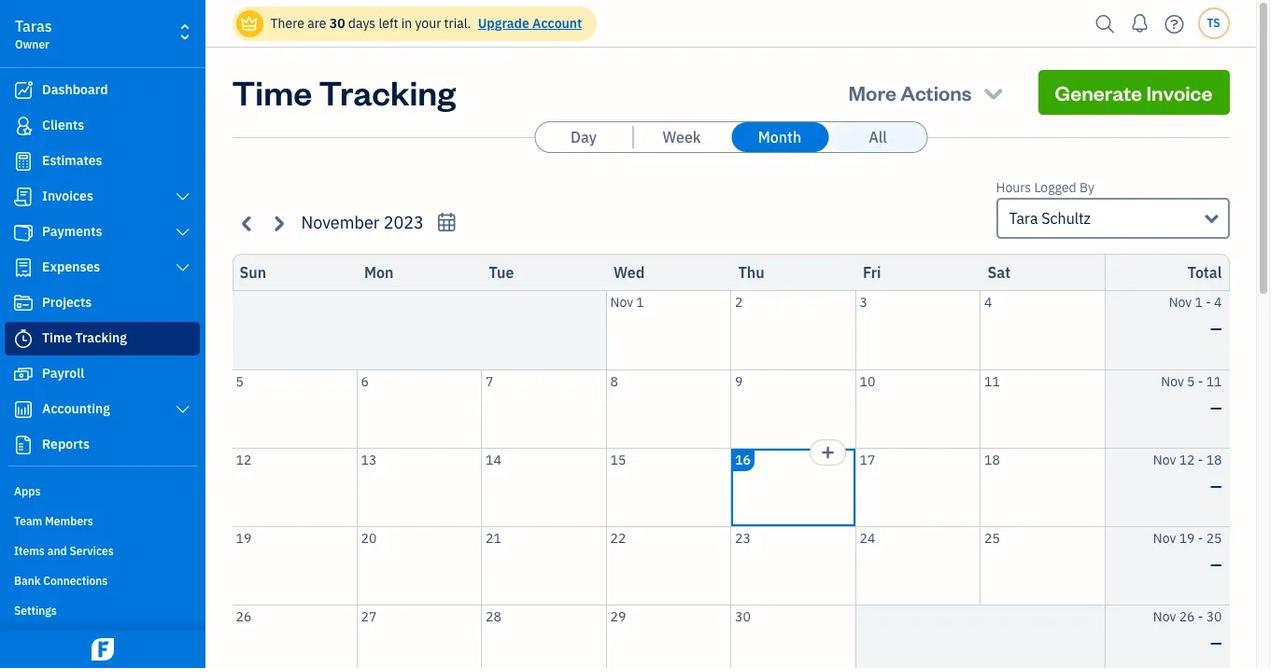 Task type: describe. For each thing, give the bounding box(es) containing it.
- for nov 1 - 4 —
[[1206, 294, 1211, 311]]

6
[[361, 373, 369, 390]]

29
[[610, 608, 626, 625]]

12 inside button
[[236, 452, 252, 468]]

2
[[735, 294, 743, 311]]

17
[[860, 452, 875, 468]]

dashboard image
[[12, 81, 35, 100]]

9
[[735, 373, 743, 390]]

10 button
[[856, 370, 980, 448]]

nov 1 - 4 —
[[1169, 294, 1222, 338]]

ts
[[1207, 16, 1220, 30]]

settings
[[14, 604, 57, 618]]

bank connections link
[[5, 567, 200, 595]]

26 inside button
[[236, 608, 252, 625]]

time tracking inside main element
[[42, 330, 127, 346]]

19 inside nov 19 - 25 —
[[1179, 530, 1195, 547]]

dashboard link
[[5, 74, 200, 107]]

20
[[361, 530, 377, 547]]

28 button
[[482, 606, 606, 669]]

nov 26 - 30 —
[[1153, 608, 1222, 652]]

28
[[486, 608, 501, 625]]

days
[[348, 15, 376, 32]]

timer image
[[12, 330, 35, 348]]

bank
[[14, 574, 41, 588]]

11 button
[[981, 370, 1104, 448]]

week
[[663, 128, 701, 147]]

chevron large down image for expenses
[[174, 261, 191, 276]]

left
[[379, 15, 398, 32]]

12 button
[[232, 449, 356, 526]]

go to help image
[[1159, 10, 1189, 38]]

1 horizontal spatial time
[[232, 70, 312, 114]]

ts button
[[1198, 7, 1229, 39]]

0 vertical spatial tracking
[[319, 70, 456, 114]]

payroll
[[42, 365, 84, 382]]

3
[[860, 294, 868, 311]]

crown image
[[240, 14, 259, 33]]

7
[[486, 373, 493, 390]]

nov for nov 1 - 4 —
[[1169, 294, 1192, 311]]

november 2023
[[301, 212, 424, 233]]

wed
[[614, 263, 645, 282]]

generate invoice button
[[1038, 70, 1229, 115]]

accounting link
[[5, 393, 200, 427]]

4 button
[[981, 291, 1104, 369]]

projects
[[42, 294, 92, 311]]

4 inside nov 1 - 4 —
[[1214, 294, 1222, 311]]

upgrade account link
[[474, 15, 582, 32]]

hours logged by
[[996, 179, 1095, 196]]

add a time entry image
[[820, 441, 835, 464]]

19 button
[[232, 527, 356, 605]]

- for nov 19 - 25 —
[[1198, 530, 1203, 547]]

bank connections
[[14, 574, 108, 588]]

upgrade
[[478, 15, 529, 32]]

all link
[[829, 122, 926, 152]]

10
[[860, 373, 875, 390]]

items
[[14, 544, 45, 558]]

day
[[571, 128, 597, 147]]

invoice image
[[12, 188, 35, 206]]

18 inside button
[[984, 452, 1000, 468]]

projects link
[[5, 287, 200, 320]]

generate invoice
[[1055, 79, 1213, 106]]

1 for nov 1
[[636, 294, 644, 311]]

18 button
[[981, 449, 1104, 526]]

trial.
[[444, 15, 471, 32]]

nov 12 - 18 —
[[1153, 452, 1222, 495]]

11 inside nov 5 - 11 —
[[1206, 373, 1222, 390]]

nov 1
[[610, 294, 644, 311]]

week link
[[633, 122, 730, 152]]

report image
[[12, 436, 35, 455]]

taras
[[15, 17, 52, 35]]

15 button
[[607, 449, 730, 526]]

team members
[[14, 515, 93, 529]]

members
[[45, 515, 93, 529]]

3 button
[[856, 291, 980, 369]]

more actions button
[[832, 70, 1023, 115]]

1 for nov 1 - 4 —
[[1195, 294, 1203, 311]]

dashboard
[[42, 81, 108, 98]]

11 inside 11 button
[[984, 373, 1000, 390]]

26 button
[[232, 606, 356, 669]]

owner
[[15, 37, 49, 51]]

money image
[[12, 365, 35, 384]]

29 button
[[607, 606, 730, 669]]

25 button
[[981, 527, 1104, 605]]

chart image
[[12, 401, 35, 419]]

14 button
[[482, 449, 606, 526]]

payment image
[[12, 223, 35, 242]]

8 button
[[607, 370, 730, 448]]

30 button
[[731, 606, 855, 669]]

23
[[735, 530, 751, 547]]

accounting
[[42, 401, 110, 417]]

17 button
[[856, 449, 980, 526]]

25 inside nov 19 - 25 —
[[1206, 530, 1222, 547]]

notifications image
[[1125, 5, 1155, 42]]

expenses link
[[5, 251, 200, 285]]

more actions
[[849, 79, 972, 106]]

chevron large down image for invoices
[[174, 190, 191, 205]]

30 inside nov 26 - 30 —
[[1206, 608, 1222, 625]]

nov for nov 19 - 25 —
[[1153, 530, 1176, 547]]

more
[[849, 79, 896, 106]]

time inside main element
[[42, 330, 72, 346]]

25 inside 25 button
[[984, 530, 1000, 547]]

18 inside nov 12 - 18 —
[[1206, 452, 1222, 468]]

chevrondown image
[[981, 79, 1006, 106]]

nov for nov 1
[[610, 294, 633, 311]]

sun
[[240, 263, 266, 282]]

— for nov 5 - 11 —
[[1210, 398, 1222, 417]]

6 button
[[357, 370, 481, 448]]

estimates link
[[5, 145, 200, 178]]

payroll link
[[5, 358, 200, 391]]

22 button
[[607, 527, 730, 605]]

- for nov 5 - 11 —
[[1198, 373, 1203, 390]]

and
[[47, 544, 67, 558]]

tara schultz
[[1009, 209, 1091, 228]]

choose a date image
[[436, 212, 457, 233]]



Task type: locate. For each thing, give the bounding box(es) containing it.
time right timer icon
[[42, 330, 72, 346]]

1 horizontal spatial time tracking
[[232, 70, 456, 114]]

nov down nov 19 - 25 —
[[1153, 608, 1176, 625]]

1 26 from the left
[[236, 608, 252, 625]]

4 down total
[[1214, 294, 1222, 311]]

1 vertical spatial chevron large down image
[[174, 403, 191, 417]]

main element
[[0, 0, 266, 669]]

1 horizontal spatial 18
[[1206, 452, 1222, 468]]

1 — from the top
[[1210, 319, 1222, 338]]

13 button
[[357, 449, 481, 526]]

1 chevron large down image from the top
[[174, 225, 191, 240]]

2 4 from the left
[[1214, 294, 1222, 311]]

0 horizontal spatial 25
[[984, 530, 1000, 547]]

nov 5 - 11 —
[[1161, 373, 1222, 417]]

15
[[610, 452, 626, 468]]

1 horizontal spatial 30
[[735, 608, 751, 625]]

chevron large down image inside payments link
[[174, 225, 191, 240]]

0 vertical spatial chevron large down image
[[174, 190, 191, 205]]

1 1 from the left
[[636, 294, 644, 311]]

2 chevron large down image from the top
[[174, 403, 191, 417]]

search image
[[1090, 10, 1120, 38]]

time tracking
[[232, 70, 456, 114], [42, 330, 127, 346]]

2 19 from the left
[[1179, 530, 1195, 547]]

11 down 4 button
[[984, 373, 1000, 390]]

1 down wed at the top of page
[[636, 294, 644, 311]]

chevron large down image down estimates link
[[174, 190, 191, 205]]

- inside nov 1 - 4 —
[[1206, 294, 1211, 311]]

2 5 from the left
[[1187, 373, 1195, 390]]

19 inside button
[[236, 530, 252, 547]]

- inside nov 19 - 25 —
[[1198, 530, 1203, 547]]

team
[[14, 515, 42, 529]]

2 11 from the left
[[1206, 373, 1222, 390]]

26 inside nov 26 - 30 —
[[1179, 608, 1195, 625]]

there
[[270, 15, 304, 32]]

7 button
[[482, 370, 606, 448]]

apps
[[14, 485, 41, 499]]

invoices
[[42, 188, 93, 205]]

generate
[[1055, 79, 1142, 106]]

client image
[[12, 117, 35, 135]]

2 18 from the left
[[1206, 452, 1222, 468]]

26 down 19 button
[[236, 608, 252, 625]]

day link
[[535, 122, 632, 152]]

by
[[1080, 179, 1095, 196]]

1 vertical spatial tracking
[[75, 330, 127, 346]]

21 button
[[482, 527, 606, 605]]

30
[[329, 15, 345, 32], [735, 608, 751, 625], [1206, 608, 1222, 625]]

1 horizontal spatial 4
[[1214, 294, 1222, 311]]

services
[[70, 544, 114, 558]]

1 vertical spatial time
[[42, 330, 72, 346]]

1 horizontal spatial 1
[[1195, 294, 1203, 311]]

2 25 from the left
[[1206, 530, 1222, 547]]

next month image
[[268, 212, 289, 234]]

1 11 from the left
[[984, 373, 1000, 390]]

1 down total
[[1195, 294, 1203, 311]]

project image
[[12, 294, 35, 313]]

30 right are
[[329, 15, 345, 32]]

30 inside button
[[735, 608, 751, 625]]

1 inside button
[[636, 294, 644, 311]]

2 chevron large down image from the top
[[174, 261, 191, 276]]

25
[[984, 530, 1000, 547], [1206, 530, 1222, 547]]

12 inside nov 12 - 18 —
[[1179, 452, 1195, 468]]

2 button
[[731, 291, 855, 369]]

14
[[486, 452, 501, 468]]

18 down nov 5 - 11 —
[[1206, 452, 1222, 468]]

estimates
[[42, 152, 102, 169]]

invoices link
[[5, 180, 200, 214]]

chevron large down image up reports link
[[174, 403, 191, 417]]

0 vertical spatial time tracking
[[232, 70, 456, 114]]

30 down nov 19 - 25 —
[[1206, 608, 1222, 625]]

- down nov 5 - 11 —
[[1198, 452, 1203, 468]]

time tracking link
[[5, 322, 200, 356]]

13
[[361, 452, 377, 468]]

1 25 from the left
[[984, 530, 1000, 547]]

0 horizontal spatial 30
[[329, 15, 345, 32]]

0 horizontal spatial 26
[[236, 608, 252, 625]]

time down "there" on the left
[[232, 70, 312, 114]]

nov inside nov 1 - 4 —
[[1169, 294, 1192, 311]]

— for nov 1 - 4 —
[[1210, 319, 1222, 338]]

21
[[486, 530, 501, 547]]

all
[[869, 128, 887, 147]]

8
[[610, 373, 618, 390]]

0 horizontal spatial 4
[[984, 294, 992, 311]]

4 down the sat
[[984, 294, 992, 311]]

4 inside button
[[984, 294, 992, 311]]

are
[[307, 15, 326, 32]]

nov inside nov 5 - 11 —
[[1161, 373, 1184, 390]]

nov down nov 1 - 4 —
[[1161, 373, 1184, 390]]

2 horizontal spatial 30
[[1206, 608, 1222, 625]]

month link
[[731, 122, 828, 152]]

nov down nov 12 - 18 —
[[1153, 530, 1176, 547]]

5 inside nov 5 - 11 —
[[1187, 373, 1195, 390]]

expense image
[[12, 259, 35, 277]]

- inside nov 26 - 30 —
[[1198, 608, 1203, 625]]

nov down total
[[1169, 294, 1192, 311]]

hours
[[996, 179, 1031, 196]]

— inside nov 1 - 4 —
[[1210, 319, 1222, 338]]

tracking down projects link
[[75, 330, 127, 346]]

— for nov 12 - 18 —
[[1210, 477, 1222, 495]]

reports
[[42, 436, 90, 453]]

1 horizontal spatial 25
[[1206, 530, 1222, 547]]

nov 19 - 25 —
[[1153, 530, 1222, 574]]

2 12 from the left
[[1179, 452, 1195, 468]]

1 4 from the left
[[984, 294, 992, 311]]

nov inside nov 12 - 18 —
[[1153, 452, 1176, 468]]

20 button
[[357, 527, 481, 605]]

previous month image
[[237, 212, 258, 234]]

1
[[636, 294, 644, 311], [1195, 294, 1203, 311]]

connections
[[43, 574, 108, 588]]

logged
[[1034, 179, 1077, 196]]

24 button
[[856, 527, 980, 605]]

— for nov 19 - 25 —
[[1210, 555, 1222, 574]]

19 down 12 button
[[236, 530, 252, 547]]

11
[[984, 373, 1000, 390], [1206, 373, 1222, 390]]

5 button
[[232, 370, 356, 448]]

schultz
[[1041, 209, 1091, 228]]

- down nov 12 - 18 —
[[1198, 530, 1203, 547]]

nov for nov 12 - 18 —
[[1153, 452, 1176, 468]]

nov inside nov 19 - 25 —
[[1153, 530, 1176, 547]]

18 down 11 button
[[984, 452, 1000, 468]]

your
[[415, 15, 441, 32]]

1 12 from the left
[[236, 452, 252, 468]]

time tracking down days
[[232, 70, 456, 114]]

1 horizontal spatial 12
[[1179, 452, 1195, 468]]

actions
[[900, 79, 972, 106]]

- for nov 12 - 18 —
[[1198, 452, 1203, 468]]

— inside nov 5 - 11 —
[[1210, 398, 1222, 417]]

—
[[1210, 319, 1222, 338], [1210, 398, 1222, 417], [1210, 477, 1222, 495], [1210, 555, 1222, 574], [1210, 634, 1222, 652]]

- inside nov 12 - 18 —
[[1198, 452, 1203, 468]]

1 vertical spatial chevron large down image
[[174, 261, 191, 276]]

- inside nov 5 - 11 —
[[1198, 373, 1203, 390]]

5 inside button
[[236, 373, 244, 390]]

fri
[[863, 263, 881, 282]]

chevron large down image left "sun"
[[174, 261, 191, 276]]

27
[[361, 608, 377, 625]]

chevron large down image
[[174, 225, 191, 240], [174, 261, 191, 276]]

nov inside nov 26 - 30 —
[[1153, 608, 1176, 625]]

chevron large down image for accounting
[[174, 403, 191, 417]]

team members link
[[5, 507, 200, 535]]

1 vertical spatial time tracking
[[42, 330, 127, 346]]

0 horizontal spatial 1
[[636, 294, 644, 311]]

chevron large down image for payments
[[174, 225, 191, 240]]

chevron large down image
[[174, 190, 191, 205], [174, 403, 191, 417]]

0 horizontal spatial time tracking
[[42, 330, 127, 346]]

4
[[984, 294, 992, 311], [1214, 294, 1222, 311]]

payments
[[42, 223, 102, 240]]

- down nov 1 - 4 —
[[1198, 373, 1203, 390]]

3 — from the top
[[1210, 477, 1222, 495]]

5 — from the top
[[1210, 634, 1222, 652]]

1 5 from the left
[[236, 373, 244, 390]]

settings link
[[5, 597, 200, 625]]

26 down nov 19 - 25 —
[[1179, 608, 1195, 625]]

1 chevron large down image from the top
[[174, 190, 191, 205]]

0 vertical spatial time
[[232, 70, 312, 114]]

2 26 from the left
[[1179, 608, 1195, 625]]

1 horizontal spatial 11
[[1206, 373, 1222, 390]]

25 down 18 button
[[984, 530, 1000, 547]]

november
[[301, 212, 380, 233]]

clients link
[[5, 109, 200, 143]]

12 down 5 button on the left bottom of the page
[[236, 452, 252, 468]]

nov for nov 5 - 11 —
[[1161, 373, 1184, 390]]

tracking down left
[[319, 70, 456, 114]]

0 vertical spatial chevron large down image
[[174, 225, 191, 240]]

18
[[984, 452, 1000, 468], [1206, 452, 1222, 468]]

nov down wed at the top of page
[[610, 294, 633, 311]]

1 horizontal spatial 19
[[1179, 530, 1195, 547]]

16
[[735, 452, 751, 468]]

2 — from the top
[[1210, 398, 1222, 417]]

in
[[401, 15, 412, 32]]

1 19 from the left
[[236, 530, 252, 547]]

time tracking down projects link
[[42, 330, 127, 346]]

4 — from the top
[[1210, 555, 1222, 574]]

month
[[758, 128, 801, 147]]

— inside nov 12 - 18 —
[[1210, 477, 1222, 495]]

25 down nov 12 - 18 —
[[1206, 530, 1222, 547]]

1 inside nov 1 - 4 —
[[1195, 294, 1203, 311]]

12 down nov 5 - 11 —
[[1179, 452, 1195, 468]]

invoice
[[1146, 79, 1213, 106]]

— for nov 26 - 30 —
[[1210, 634, 1222, 652]]

0 horizontal spatial 12
[[236, 452, 252, 468]]

chevron large down image inside accounting link
[[174, 403, 191, 417]]

nov inside nov 1 button
[[610, 294, 633, 311]]

1 horizontal spatial tracking
[[319, 70, 456, 114]]

reports link
[[5, 429, 200, 462]]

1 18 from the left
[[984, 452, 1000, 468]]

0 horizontal spatial time
[[42, 330, 72, 346]]

thu
[[738, 263, 764, 282]]

0 horizontal spatial tracking
[[75, 330, 127, 346]]

nov down nov 5 - 11 —
[[1153, 452, 1176, 468]]

0 horizontal spatial 18
[[984, 452, 1000, 468]]

tracking inside main element
[[75, 330, 127, 346]]

24
[[860, 530, 875, 547]]

nov for nov 26 - 30 —
[[1153, 608, 1176, 625]]

0 horizontal spatial 5
[[236, 373, 244, 390]]

— inside nov 19 - 25 —
[[1210, 555, 1222, 574]]

freshbooks image
[[88, 639, 118, 661]]

19 down nov 12 - 18 —
[[1179, 530, 1195, 547]]

mon
[[364, 263, 394, 282]]

2 1 from the left
[[1195, 294, 1203, 311]]

items and services link
[[5, 537, 200, 565]]

23 button
[[731, 527, 855, 605]]

estimate image
[[12, 152, 35, 171]]

- down total
[[1206, 294, 1211, 311]]

1 horizontal spatial 26
[[1179, 608, 1195, 625]]

0 horizontal spatial 19
[[236, 530, 252, 547]]

- for nov 26 - 30 —
[[1198, 608, 1203, 625]]

there are 30 days left in your trial. upgrade account
[[270, 15, 582, 32]]

chevron large down image left previous month image
[[174, 225, 191, 240]]

30 down 23 button
[[735, 608, 751, 625]]

11 down nov 1 - 4 —
[[1206, 373, 1222, 390]]

26
[[236, 608, 252, 625], [1179, 608, 1195, 625]]

0 horizontal spatial 11
[[984, 373, 1000, 390]]

tue
[[489, 263, 514, 282]]

— inside nov 26 - 30 —
[[1210, 634, 1222, 652]]

1 horizontal spatial 5
[[1187, 373, 1195, 390]]

- down nov 19 - 25 —
[[1198, 608, 1203, 625]]

16 button
[[731, 449, 855, 526]]



Task type: vqa. For each thing, say whether or not it's contained in the screenshot.
Cancel to the left
no



